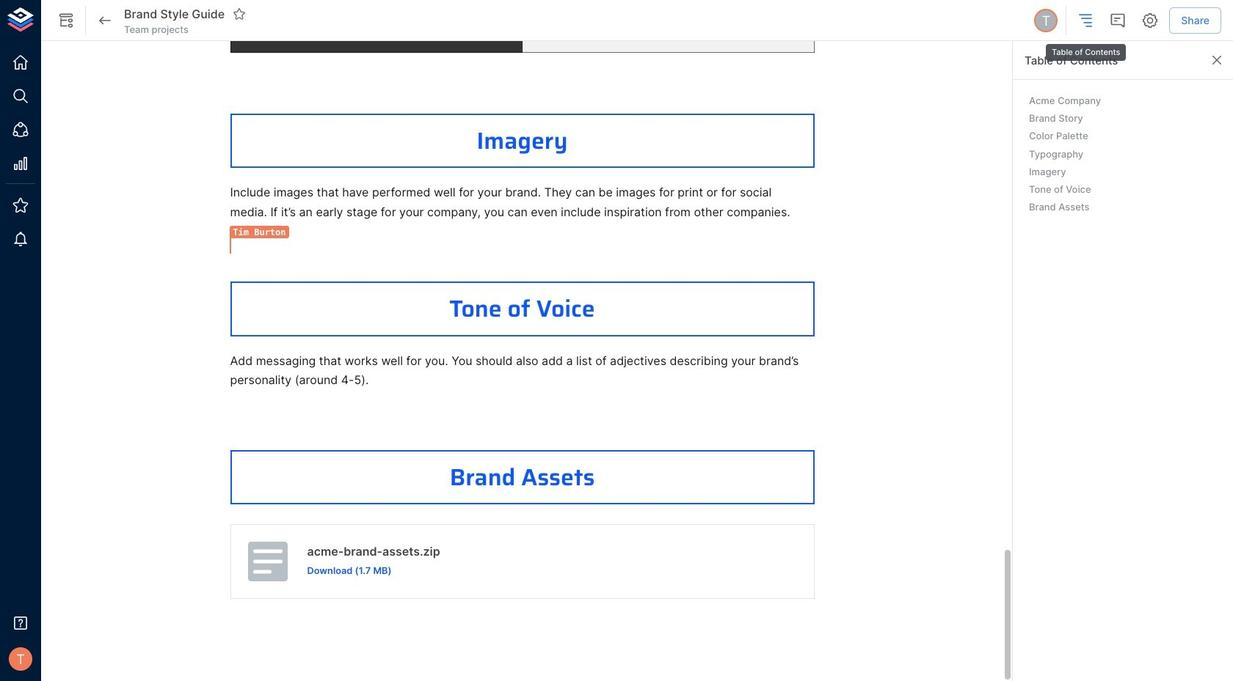 Task type: describe. For each thing, give the bounding box(es) containing it.
settings image
[[1142, 12, 1159, 29]]



Task type: vqa. For each thing, say whether or not it's contained in the screenshot.
Favorite IMAGE
yes



Task type: locate. For each thing, give the bounding box(es) containing it.
show wiki image
[[57, 12, 75, 29]]

table of contents image
[[1077, 12, 1095, 29]]

tooltip
[[1045, 34, 1128, 63]]

favorite image
[[233, 7, 246, 20]]

comments image
[[1109, 12, 1127, 29]]

go back image
[[96, 12, 114, 29]]



